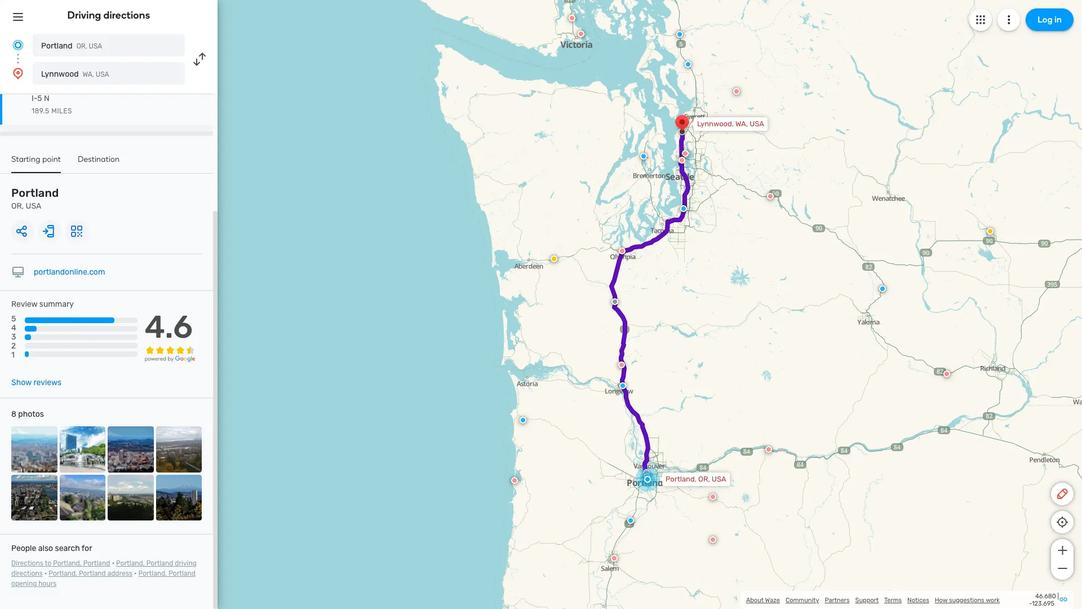 Task type: vqa. For each thing, say whether or not it's contained in the screenshot.
Starting point
yes



Task type: describe. For each thing, give the bounding box(es) containing it.
about waze link
[[747, 596, 780, 604]]

portland, or, usa
[[666, 475, 727, 483]]

starting point
[[11, 155, 61, 164]]

show reviews
[[11, 378, 62, 387]]

directions to portland, portland
[[11, 559, 110, 567]]

hours
[[39, 580, 57, 588]]

|
[[1058, 593, 1060, 600]]

1 vertical spatial or,
[[11, 201, 24, 211]]

support
[[856, 596, 879, 604]]

also
[[38, 544, 53, 553]]

portland, for portland, portland address
[[49, 570, 77, 578]]

n
[[44, 94, 50, 103]]

1 vertical spatial hazard image
[[551, 255, 558, 262]]

image 1 of portland, portland image
[[11, 426, 57, 472]]

terms
[[885, 596, 902, 604]]

how
[[935, 596, 948, 604]]

point
[[42, 155, 61, 164]]

about waze community partners support terms notices how suggestions work
[[747, 596, 1000, 604]]

1 horizontal spatial police image
[[880, 285, 887, 292]]

starting
[[11, 155, 40, 164]]

directions to portland, portland link
[[11, 559, 110, 567]]

portland inside portland, portland opening hours
[[169, 570, 196, 578]]

0 vertical spatial portland or, usa
[[41, 41, 102, 51]]

46.680 | -123.695
[[1030, 593, 1060, 607]]

notices link
[[908, 596, 930, 604]]

1 horizontal spatial hazard image
[[987, 228, 994, 235]]

driving
[[175, 559, 197, 567]]

search
[[55, 544, 80, 553]]

destination
[[78, 155, 120, 164]]

image 6 of portland, portland image
[[59, 475, 105, 521]]

partners link
[[825, 596, 850, 604]]

image 2 of portland, portland image
[[59, 426, 105, 472]]

computer image
[[11, 266, 25, 279]]

portland, portland address
[[49, 570, 132, 578]]

image 3 of portland, portland image
[[108, 426, 154, 472]]

image 7 of portland, portland image
[[108, 475, 154, 521]]

people also search for
[[11, 544, 92, 553]]

driving directions
[[67, 9, 150, 21]]

address
[[107, 570, 132, 578]]

8
[[11, 409, 16, 419]]

portland, portland address link
[[49, 570, 132, 578]]

directions
[[11, 559, 43, 567]]

1 horizontal spatial or,
[[77, 42, 87, 50]]

driving
[[67, 9, 101, 21]]

opening
[[11, 580, 37, 588]]

partners
[[825, 596, 850, 604]]

lynnwood
[[41, 69, 79, 79]]

notices
[[908, 596, 930, 604]]

about
[[747, 596, 764, 604]]

5 4 3 2 1
[[11, 314, 16, 360]]

2
[[11, 341, 16, 351]]

link image
[[1060, 595, 1069, 604]]

wa, for lynnwood,
[[736, 120, 748, 128]]

show
[[11, 378, 32, 387]]

summary
[[39, 299, 74, 309]]

pencil image
[[1056, 487, 1070, 501]]

location image
[[11, 67, 25, 80]]

portland, portland driving directions link
[[11, 559, 197, 578]]

image 5 of portland, portland image
[[11, 475, 57, 521]]

photos
[[18, 409, 44, 419]]

portlandonline.com link
[[34, 267, 105, 277]]

portland, portland opening hours link
[[11, 570, 196, 588]]

portland, portland opening hours
[[11, 570, 196, 588]]

terms link
[[885, 596, 902, 604]]



Task type: locate. For each thing, give the bounding box(es) containing it.
community
[[786, 596, 820, 604]]

how suggestions work link
[[935, 596, 1000, 604]]

lynnwood, wa, usa
[[698, 120, 765, 128]]

2 vertical spatial or,
[[699, 475, 710, 483]]

lynnwood wa, usa
[[41, 69, 109, 79]]

portland or, usa
[[41, 41, 102, 51], [11, 186, 59, 211]]

community link
[[786, 596, 820, 604]]

portland, inside portland, portland driving directions
[[116, 559, 145, 567]]

reviews
[[33, 378, 62, 387]]

1 vertical spatial wa,
[[736, 120, 748, 128]]

wa, right lynnwood on the top
[[83, 70, 94, 78]]

0 horizontal spatial wa,
[[83, 70, 94, 78]]

portland, for portland, or, usa
[[666, 475, 697, 483]]

hazard image
[[987, 228, 994, 235], [551, 255, 558, 262]]

1 horizontal spatial directions
[[103, 9, 150, 21]]

image 4 of portland, portland image
[[156, 426, 202, 472]]

to
[[45, 559, 51, 567]]

i-
[[32, 94, 37, 103]]

lynnwood,
[[698, 120, 734, 128]]

accident image
[[612, 298, 619, 305]]

or,
[[77, 42, 87, 50], [11, 201, 24, 211], [699, 475, 710, 483]]

directions inside portland, portland driving directions
[[11, 570, 43, 578]]

46.680
[[1036, 593, 1057, 600]]

support link
[[856, 596, 879, 604]]

1 vertical spatial 5
[[11, 314, 16, 324]]

1 vertical spatial portland or, usa
[[11, 186, 59, 211]]

current location image
[[11, 38, 25, 52]]

8 photos
[[11, 409, 44, 419]]

0 vertical spatial 5
[[37, 94, 42, 103]]

portland or, usa down starting point button
[[11, 186, 59, 211]]

0 horizontal spatial directions
[[11, 570, 43, 578]]

road closed image
[[679, 157, 686, 164], [768, 193, 774, 200], [619, 248, 626, 254], [619, 361, 625, 368], [944, 371, 951, 377], [511, 477, 518, 484]]

-
[[1030, 600, 1033, 607]]

waze
[[766, 596, 780, 604]]

0 horizontal spatial police image
[[628, 517, 634, 524]]

4.6
[[145, 309, 193, 346]]

wa, inside "lynnwood wa, usa"
[[83, 70, 94, 78]]

destination button
[[78, 155, 120, 172]]

4
[[11, 323, 16, 333]]

0 vertical spatial police image
[[880, 285, 887, 292]]

portland or, usa up "lynnwood wa, usa"
[[41, 41, 102, 51]]

5 inside i-5 n 189.5 miles
[[37, 94, 42, 103]]

usa inside "lynnwood wa, usa"
[[96, 70, 109, 78]]

wa,
[[83, 70, 94, 78], [736, 120, 748, 128]]

0 vertical spatial or,
[[77, 42, 87, 50]]

police image
[[880, 285, 887, 292], [628, 517, 634, 524]]

directions down directions
[[11, 570, 43, 578]]

0 horizontal spatial hazard image
[[551, 255, 558, 262]]

portland,
[[666, 475, 697, 483], [53, 559, 82, 567], [116, 559, 145, 567], [49, 570, 77, 578], [138, 570, 167, 578]]

review
[[11, 299, 37, 309]]

1 horizontal spatial wa,
[[736, 120, 748, 128]]

1 vertical spatial directions
[[11, 570, 43, 578]]

0 vertical spatial directions
[[103, 9, 150, 21]]

i-5 n 189.5 miles
[[32, 94, 72, 115]]

wa, right lynnwood,
[[736, 120, 748, 128]]

portland inside portland, portland driving directions
[[146, 559, 173, 567]]

3
[[11, 332, 16, 342]]

directions
[[103, 9, 150, 21], [11, 570, 43, 578]]

review summary
[[11, 299, 74, 309]]

5 left n
[[37, 94, 42, 103]]

5 up 3
[[11, 314, 16, 324]]

zoom out image
[[1056, 562, 1070, 575]]

for
[[82, 544, 92, 553]]

123.695
[[1032, 600, 1055, 607]]

zoom in image
[[1056, 544, 1070, 557]]

1
[[11, 350, 15, 360]]

189.5
[[32, 107, 49, 115]]

wa, for lynnwood
[[83, 70, 94, 78]]

1 horizontal spatial 5
[[37, 94, 42, 103]]

2 horizontal spatial or,
[[699, 475, 710, 483]]

0 vertical spatial hazard image
[[987, 228, 994, 235]]

starting point button
[[11, 155, 61, 173]]

portlandonline.com
[[34, 267, 105, 277]]

portland
[[41, 41, 73, 51], [11, 186, 59, 200], [83, 559, 110, 567], [146, 559, 173, 567], [79, 570, 106, 578], [169, 570, 196, 578]]

suggestions
[[950, 596, 985, 604]]

1 vertical spatial police image
[[628, 517, 634, 524]]

0 vertical spatial wa,
[[83, 70, 94, 78]]

portland, portland driving directions
[[11, 559, 197, 578]]

portland, inside portland, portland opening hours
[[138, 570, 167, 578]]

directions right driving
[[103, 9, 150, 21]]

usa
[[89, 42, 102, 50], [96, 70, 109, 78], [750, 120, 765, 128], [26, 201, 41, 211], [712, 475, 727, 483]]

work
[[986, 596, 1000, 604]]

0 horizontal spatial or,
[[11, 201, 24, 211]]

portland, for portland, portland driving directions
[[116, 559, 145, 567]]

police image
[[677, 31, 683, 38], [685, 61, 692, 68], [641, 153, 647, 160], [681, 205, 687, 212], [620, 382, 627, 389], [520, 417, 527, 424]]

5 inside the 5 4 3 2 1
[[11, 314, 16, 324]]

people
[[11, 544, 36, 553]]

0 horizontal spatial 5
[[11, 314, 16, 324]]

road closed image
[[569, 15, 576, 21], [578, 30, 585, 37], [734, 88, 740, 95], [682, 150, 689, 157], [766, 446, 773, 453], [643, 469, 650, 476], [644, 473, 651, 480], [710, 493, 717, 500], [710, 536, 717, 543], [611, 555, 618, 562]]

miles
[[51, 107, 72, 115]]

image 8 of portland, portland image
[[156, 475, 202, 521]]

portland, for portland, portland opening hours
[[138, 570, 167, 578]]

5
[[37, 94, 42, 103], [11, 314, 16, 324]]



